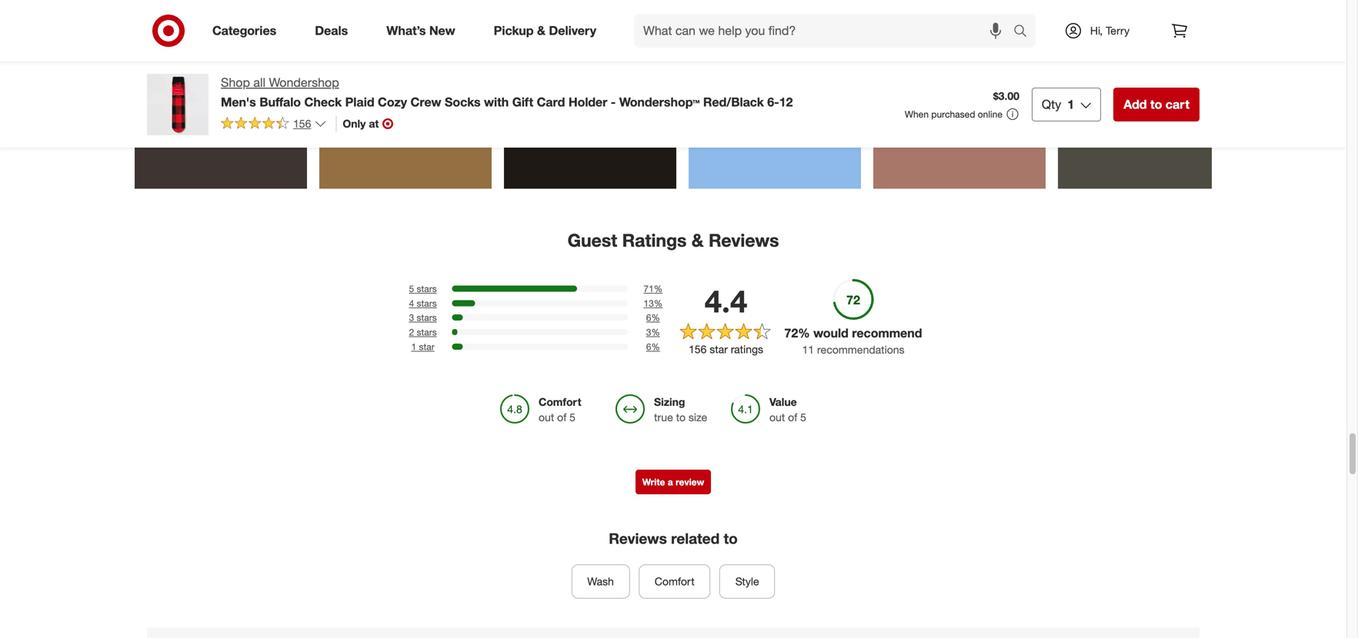 Task type: locate. For each thing, give the bounding box(es) containing it.
2 of from the left
[[788, 411, 798, 424]]

qty 1
[[1042, 97, 1075, 112]]

1 horizontal spatial reviews
[[709, 230, 779, 251]]

1 down 2
[[411, 341, 416, 353]]

of
[[557, 411, 567, 424], [788, 411, 798, 424]]

red/black
[[703, 95, 764, 110]]

recommend
[[852, 326, 922, 341]]

5 down comfort
[[570, 411, 576, 424]]

out down value
[[770, 411, 785, 424]]

comfort
[[655, 575, 695, 589]]

71
[[644, 283, 654, 295]]

out
[[539, 411, 554, 424], [770, 411, 785, 424]]

13
[[644, 298, 654, 309]]

men's
[[221, 95, 256, 110]]

plaid
[[345, 95, 375, 110]]

% inside 72 % would recommend 11 recommendations
[[798, 326, 810, 341]]

value
[[770, 396, 797, 409]]

write a review
[[642, 477, 704, 488]]

& right ratings
[[692, 230, 704, 251]]

gift
[[512, 95, 533, 110]]

3 down 13
[[646, 327, 651, 338]]

$3.00
[[993, 89, 1020, 103]]

0 horizontal spatial out
[[539, 411, 554, 424]]

% for 3 stars
[[651, 312, 660, 324]]

to right add on the top of the page
[[1151, 97, 1162, 112]]

1 vertical spatial 3
[[646, 327, 651, 338]]

of down comfort
[[557, 411, 567, 424]]

3 for 3 %
[[646, 327, 651, 338]]

size
[[689, 411, 707, 424]]

% for 1 star
[[651, 341, 660, 353]]

to right related
[[724, 530, 738, 548]]

related
[[671, 530, 720, 548]]

1 vertical spatial 156
[[689, 343, 707, 356]]

3 down the 4 in the left top of the page
[[409, 312, 414, 324]]

1
[[1068, 97, 1075, 112], [411, 341, 416, 353]]

% up 11
[[798, 326, 810, 341]]

4.4
[[705, 283, 748, 320]]

156 left ratings
[[689, 343, 707, 356]]

6 % up 3 %
[[646, 312, 660, 324]]

of down value
[[788, 411, 798, 424]]

of inside the comfort out of 5
[[557, 411, 567, 424]]

sizing
[[654, 396, 685, 409]]

to
[[1151, 97, 1162, 112], [676, 411, 686, 424], [724, 530, 738, 548]]

1 vertical spatial reviews
[[609, 530, 667, 548]]

guest
[[568, 230, 617, 251]]

1 horizontal spatial &
[[692, 230, 704, 251]]

comfort button
[[639, 565, 711, 599]]

stars for 2 stars
[[417, 327, 437, 338]]

out down comfort
[[539, 411, 554, 424]]

156 down check
[[293, 117, 311, 130]]

% down 3 %
[[651, 341, 660, 353]]

5
[[409, 283, 414, 295], [570, 411, 576, 424], [801, 411, 807, 424]]

4 stars from the top
[[417, 327, 437, 338]]

2 6 from the top
[[646, 341, 651, 353]]

2 horizontal spatial 5
[[801, 411, 807, 424]]

star left ratings
[[710, 343, 728, 356]]

5 inside the comfort out of 5
[[570, 411, 576, 424]]

1 right qty
[[1068, 97, 1075, 112]]

1 horizontal spatial 1
[[1068, 97, 1075, 112]]

1 vertical spatial 6
[[646, 341, 651, 353]]

1 horizontal spatial 5
[[570, 411, 576, 424]]

5 up the 4 in the left top of the page
[[409, 283, 414, 295]]

0 vertical spatial 6 %
[[646, 312, 660, 324]]

1 horizontal spatial 156
[[689, 343, 707, 356]]

0 vertical spatial &
[[537, 23, 546, 38]]

0 vertical spatial 3
[[409, 312, 414, 324]]

0 horizontal spatial reviews
[[609, 530, 667, 548]]

cozy
[[378, 95, 407, 110]]

1 horizontal spatial to
[[724, 530, 738, 548]]

6 % for star
[[646, 341, 660, 353]]

5 stars
[[409, 283, 437, 295]]

0 horizontal spatial &
[[537, 23, 546, 38]]

% up 13 %
[[654, 283, 663, 295]]

72 % would recommend 11 recommendations
[[785, 326, 922, 357]]

1 star
[[411, 341, 435, 353]]

add to cart
[[1124, 97, 1190, 112]]

2 stars from the top
[[417, 298, 437, 309]]

1 vertical spatial to
[[676, 411, 686, 424]]

style button
[[720, 565, 775, 599]]

5 for comfort out of 5
[[570, 411, 576, 424]]

3
[[409, 312, 414, 324], [646, 327, 651, 338]]

would
[[814, 326, 849, 341]]

purchased
[[932, 109, 975, 120]]

terry
[[1106, 24, 1130, 37]]

%
[[654, 283, 663, 295], [654, 298, 663, 309], [651, 312, 660, 324], [798, 326, 810, 341], [651, 327, 660, 338], [651, 341, 660, 353]]

review
[[676, 477, 704, 488]]

1 horizontal spatial of
[[788, 411, 798, 424]]

star
[[419, 341, 435, 353], [710, 343, 728, 356]]

out for value out of 5
[[770, 411, 785, 424]]

1 6 % from the top
[[646, 312, 660, 324]]

what's
[[387, 23, 426, 38]]

out for comfort out of 5
[[539, 411, 554, 424]]

5 inside value out of 5
[[801, 411, 807, 424]]

of inside value out of 5
[[788, 411, 798, 424]]

1 6 from the top
[[646, 312, 651, 324]]

0 vertical spatial 156
[[293, 117, 311, 130]]

reviews up comfort
[[609, 530, 667, 548]]

out inside the comfort out of 5
[[539, 411, 554, 424]]

stars
[[417, 283, 437, 295], [417, 298, 437, 309], [417, 312, 437, 324], [417, 327, 437, 338]]

0 horizontal spatial 156
[[293, 117, 311, 130]]

0 vertical spatial 6
[[646, 312, 651, 324]]

13 %
[[644, 298, 663, 309]]

72
[[785, 326, 798, 341]]

6 %
[[646, 312, 660, 324], [646, 341, 660, 353]]

to inside sizing true to size
[[676, 411, 686, 424]]

3 stars from the top
[[417, 312, 437, 324]]

deals
[[315, 23, 348, 38]]

stars up 1 star
[[417, 327, 437, 338]]

2 stars
[[409, 327, 437, 338]]

6 % for stars
[[646, 312, 660, 324]]

1 out from the left
[[539, 411, 554, 424]]

% for 4 stars
[[654, 298, 663, 309]]

% down 13 %
[[651, 327, 660, 338]]

2 6 % from the top
[[646, 341, 660, 353]]

star for 156
[[710, 343, 728, 356]]

wondershop
[[269, 75, 339, 90]]

5 down 11
[[801, 411, 807, 424]]

% up 3 %
[[651, 312, 660, 324]]

stars up '4 stars'
[[417, 283, 437, 295]]

0 horizontal spatial 3
[[409, 312, 414, 324]]

wash button
[[572, 565, 630, 599]]

1 vertical spatial 6 %
[[646, 341, 660, 353]]

when
[[905, 109, 929, 120]]

1 horizontal spatial 3
[[646, 327, 651, 338]]

2 vertical spatial to
[[724, 530, 738, 548]]

&
[[537, 23, 546, 38], [692, 230, 704, 251]]

0 horizontal spatial star
[[419, 341, 435, 353]]

categories link
[[199, 14, 296, 48]]

2 horizontal spatial to
[[1151, 97, 1162, 112]]

style
[[736, 575, 759, 589]]

holder
[[569, 95, 608, 110]]

0 vertical spatial to
[[1151, 97, 1162, 112]]

star down 2 stars
[[419, 341, 435, 353]]

recommendations
[[817, 343, 905, 357]]

to for sizing true to size
[[676, 411, 686, 424]]

of for value
[[788, 411, 798, 424]]

6 % down 3 %
[[646, 341, 660, 353]]

0 horizontal spatial 1
[[411, 341, 416, 353]]

to left size
[[676, 411, 686, 424]]

1 of from the left
[[557, 411, 567, 424]]

1 vertical spatial &
[[692, 230, 704, 251]]

out inside value out of 5
[[770, 411, 785, 424]]

stars up 2 stars
[[417, 312, 437, 324]]

1 stars from the top
[[417, 283, 437, 295]]

1 horizontal spatial star
[[710, 343, 728, 356]]

% down 71 %
[[654, 298, 663, 309]]

6 down 13
[[646, 312, 651, 324]]

delivery
[[549, 23, 596, 38]]

6
[[646, 312, 651, 324], [646, 341, 651, 353]]

6 down 3 %
[[646, 341, 651, 353]]

new
[[429, 23, 455, 38]]

0 vertical spatial 1
[[1068, 97, 1075, 112]]

% for 2 stars
[[651, 327, 660, 338]]

0 vertical spatial reviews
[[709, 230, 779, 251]]

& right the pickup
[[537, 23, 546, 38]]

0 horizontal spatial of
[[557, 411, 567, 424]]

image of men's buffalo check plaid cozy crew socks with gift card holder - wondershop™ red/black 6-12 image
[[147, 74, 209, 135]]

1 horizontal spatial out
[[770, 411, 785, 424]]

156
[[293, 117, 311, 130], [689, 343, 707, 356]]

2 out from the left
[[770, 411, 785, 424]]

ratings
[[622, 230, 687, 251]]

what's new
[[387, 23, 455, 38]]

at
[[369, 117, 379, 130]]

reviews up 4.4
[[709, 230, 779, 251]]

reviews
[[709, 230, 779, 251], [609, 530, 667, 548]]

stars down 5 stars
[[417, 298, 437, 309]]

0 horizontal spatial to
[[676, 411, 686, 424]]



Task type: describe. For each thing, give the bounding box(es) containing it.
% for 5 stars
[[654, 283, 663, 295]]

reviews related to
[[609, 530, 738, 548]]

categories
[[212, 23, 276, 38]]

pickup
[[494, 23, 534, 38]]

to for reviews related to
[[724, 530, 738, 548]]

all
[[254, 75, 266, 90]]

write
[[642, 477, 665, 488]]

crew
[[411, 95, 441, 110]]

156 for 156 star ratings
[[689, 343, 707, 356]]

when purchased online
[[905, 109, 1003, 120]]

cart
[[1166, 97, 1190, 112]]

pickup & delivery
[[494, 23, 596, 38]]

6 for star
[[646, 341, 651, 353]]

wash
[[587, 575, 614, 589]]

stars for 4 stars
[[417, 298, 437, 309]]

only
[[343, 117, 366, 130]]

check
[[304, 95, 342, 110]]

stars for 3 stars
[[417, 312, 437, 324]]

true
[[654, 411, 673, 424]]

only at
[[343, 117, 379, 130]]

156 for 156
[[293, 117, 311, 130]]

71 %
[[644, 283, 663, 295]]

what's new link
[[373, 14, 475, 48]]

2
[[409, 327, 414, 338]]

shop all wondershop men's buffalo check plaid cozy crew socks with gift card holder - wondershop™ red/black 6-12
[[221, 75, 793, 110]]

12
[[779, 95, 793, 110]]

search
[[1007, 25, 1044, 40]]

buffalo
[[260, 95, 301, 110]]

4
[[409, 298, 414, 309]]

comfort
[[539, 396, 581, 409]]

card
[[537, 95, 565, 110]]

comfort out of 5
[[539, 396, 581, 424]]

5 for value out of 5
[[801, 411, 807, 424]]

a
[[668, 477, 673, 488]]

pickup & delivery link
[[481, 14, 616, 48]]

4 stars
[[409, 298, 437, 309]]

6 for stars
[[646, 312, 651, 324]]

What can we help you find? suggestions appear below search field
[[634, 14, 1017, 48]]

sizing true to size
[[654, 396, 707, 424]]

with
[[484, 95, 509, 110]]

ratings
[[731, 343, 763, 356]]

stars for 5 stars
[[417, 283, 437, 295]]

socks
[[445, 95, 481, 110]]

hi, terry
[[1091, 24, 1130, 37]]

11
[[802, 343, 814, 357]]

3 stars
[[409, 312, 437, 324]]

online
[[978, 109, 1003, 120]]

3 for 3 stars
[[409, 312, 414, 324]]

add to cart button
[[1114, 88, 1200, 122]]

hi,
[[1091, 24, 1103, 37]]

156 star ratings
[[689, 343, 763, 356]]

add
[[1124, 97, 1147, 112]]

to inside button
[[1151, 97, 1162, 112]]

6-
[[768, 95, 779, 110]]

star for 1
[[419, 341, 435, 353]]

of for comfort
[[557, 411, 567, 424]]

search button
[[1007, 14, 1044, 51]]

guest ratings & reviews
[[568, 230, 779, 251]]

-
[[611, 95, 616, 110]]

qty
[[1042, 97, 1062, 112]]

0 horizontal spatial 5
[[409, 283, 414, 295]]

3 %
[[646, 327, 660, 338]]

& inside pickup & delivery link
[[537, 23, 546, 38]]

write a review button
[[636, 470, 711, 495]]

deals link
[[302, 14, 367, 48]]

156 link
[[221, 116, 327, 134]]

1 vertical spatial 1
[[411, 341, 416, 353]]

wondershop™
[[619, 95, 700, 110]]

shop
[[221, 75, 250, 90]]

value out of 5
[[770, 396, 807, 424]]



Task type: vqa. For each thing, say whether or not it's contained in the screenshot.


